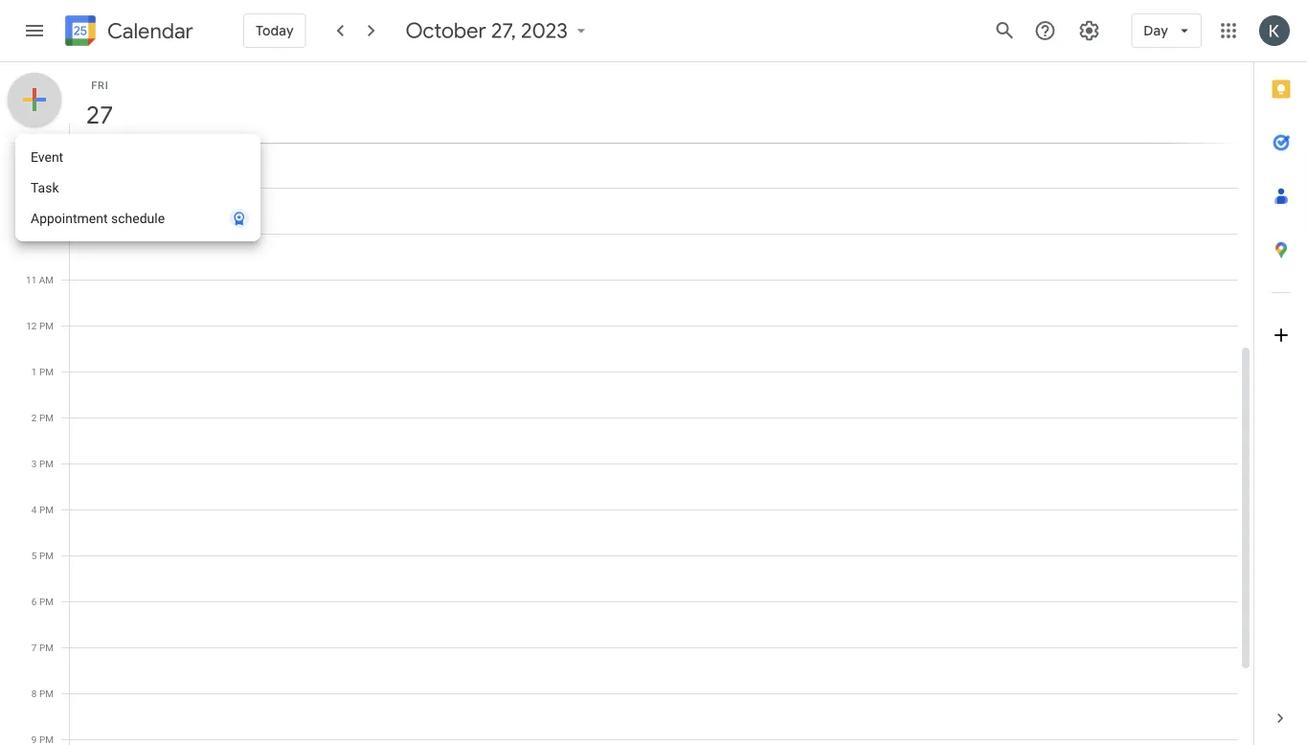 Task type: vqa. For each thing, say whether or not it's contained in the screenshot.
leftmost options
no



Task type: describe. For each thing, give the bounding box(es) containing it.
am for 10 am
[[39, 228, 54, 239]]

8 for 8 pm
[[31, 688, 37, 699]]

main drawer image
[[23, 19, 46, 42]]

settings menu image
[[1078, 19, 1101, 42]]

calendar element
[[61, 11, 193, 54]]

11 am
[[26, 274, 54, 285]]

2023
[[521, 17, 568, 44]]

3 pm
[[31, 458, 54, 469]]

1 pm
[[31, 366, 54, 377]]

pm for 1 pm
[[39, 366, 54, 377]]

11
[[26, 274, 37, 285]]

gmt-05
[[21, 147, 54, 158]]

27 column header
[[69, 62, 1238, 143]]

4
[[31, 504, 37, 515]]

pm for 3 pm
[[39, 458, 54, 469]]

gmt-
[[21, 147, 43, 158]]

6
[[31, 596, 37, 607]]

calendar
[[107, 18, 193, 45]]

4 pm
[[31, 504, 54, 515]]

october 27, 2023 button
[[398, 17, 599, 44]]

fri
[[91, 79, 109, 91]]

2
[[31, 412, 37, 423]]

6 pm
[[31, 596, 54, 607]]

appointment schedule
[[31, 210, 165, 226]]

pm for 5 pm
[[39, 550, 54, 561]]

5 pm
[[31, 550, 54, 561]]

am for 9 am
[[39, 182, 54, 193]]

2 pm
[[31, 412, 54, 423]]

9
[[31, 182, 37, 193]]

am for 8 am
[[39, 136, 54, 148]]

pm for 12 pm
[[39, 320, 54, 331]]

3
[[31, 458, 37, 469]]

27 grid
[[0, 62, 1254, 745]]

day
[[1144, 22, 1169, 39]]

support image
[[1034, 19, 1057, 42]]

7
[[31, 642, 37, 653]]



Task type: locate. For each thing, give the bounding box(es) containing it.
8
[[31, 136, 37, 148], [31, 688, 37, 699]]

8 pm
[[31, 688, 54, 699]]

2 am from the top
[[39, 182, 54, 193]]

pm
[[39, 320, 54, 331], [39, 366, 54, 377], [39, 412, 54, 423], [39, 458, 54, 469], [39, 504, 54, 515], [39, 550, 54, 561], [39, 596, 54, 607], [39, 642, 54, 653], [39, 688, 54, 699]]

am right the "11"
[[39, 274, 54, 285]]

appointment
[[31, 210, 108, 226]]

8 left 05
[[31, 136, 37, 148]]

10 am
[[26, 228, 54, 239]]

pm right 2
[[39, 412, 54, 423]]

today button
[[243, 8, 306, 54]]

today
[[256, 22, 294, 39]]

3 am from the top
[[39, 228, 54, 239]]

8 pm from the top
[[39, 642, 54, 653]]

pm for 6 pm
[[39, 596, 54, 607]]

5 pm from the top
[[39, 504, 54, 515]]

1
[[31, 366, 37, 377]]

3 pm from the top
[[39, 412, 54, 423]]

am right '9'
[[39, 182, 54, 193]]

27,
[[491, 17, 516, 44]]

pm right 4
[[39, 504, 54, 515]]

8 am
[[31, 136, 54, 148]]

pm for 7 pm
[[39, 642, 54, 653]]

5
[[31, 550, 37, 561]]

task
[[31, 180, 59, 195]]

4 pm from the top
[[39, 458, 54, 469]]

1 pm from the top
[[39, 320, 54, 331]]

2 8 from the top
[[31, 688, 37, 699]]

9 pm from the top
[[39, 688, 54, 699]]

12 pm
[[26, 320, 54, 331]]

1 am from the top
[[39, 136, 54, 148]]

october
[[406, 17, 487, 44]]

pm right 1
[[39, 366, 54, 377]]

friday, october 27 element
[[78, 93, 122, 137]]

9 am
[[31, 182, 54, 193]]

pm right 7
[[39, 642, 54, 653]]

day button
[[1132, 8, 1202, 54]]

am for 11 am
[[39, 274, 54, 285]]

05
[[43, 147, 54, 158]]

2 pm from the top
[[39, 366, 54, 377]]

27
[[85, 99, 112, 131]]

tab list
[[1255, 62, 1307, 692]]

0 vertical spatial 8
[[31, 136, 37, 148]]

pm right 3 at the bottom of page
[[39, 458, 54, 469]]

10
[[26, 228, 37, 239]]

pm down the 7 pm
[[39, 688, 54, 699]]

1 vertical spatial 8
[[31, 688, 37, 699]]

pm right 12
[[39, 320, 54, 331]]

7 pm from the top
[[39, 596, 54, 607]]

8 down 7
[[31, 688, 37, 699]]

am
[[39, 136, 54, 148], [39, 182, 54, 193], [39, 228, 54, 239], [39, 274, 54, 285]]

am right 10
[[39, 228, 54, 239]]

1 8 from the top
[[31, 136, 37, 148]]

6 pm from the top
[[39, 550, 54, 561]]

4 am from the top
[[39, 274, 54, 285]]

pm right 6
[[39, 596, 54, 607]]

october 27, 2023
[[406, 17, 568, 44]]

event
[[31, 149, 63, 165]]

7 pm
[[31, 642, 54, 653]]

12
[[26, 320, 37, 331]]

pm for 2 pm
[[39, 412, 54, 423]]

pm for 4 pm
[[39, 504, 54, 515]]

schedule
[[111, 210, 165, 226]]

8 for 8 am
[[31, 136, 37, 148]]

calendar heading
[[103, 18, 193, 45]]

pm for 8 pm
[[39, 688, 54, 699]]

am up event
[[39, 136, 54, 148]]

pm right the 5
[[39, 550, 54, 561]]

fri 27
[[85, 79, 112, 131]]



